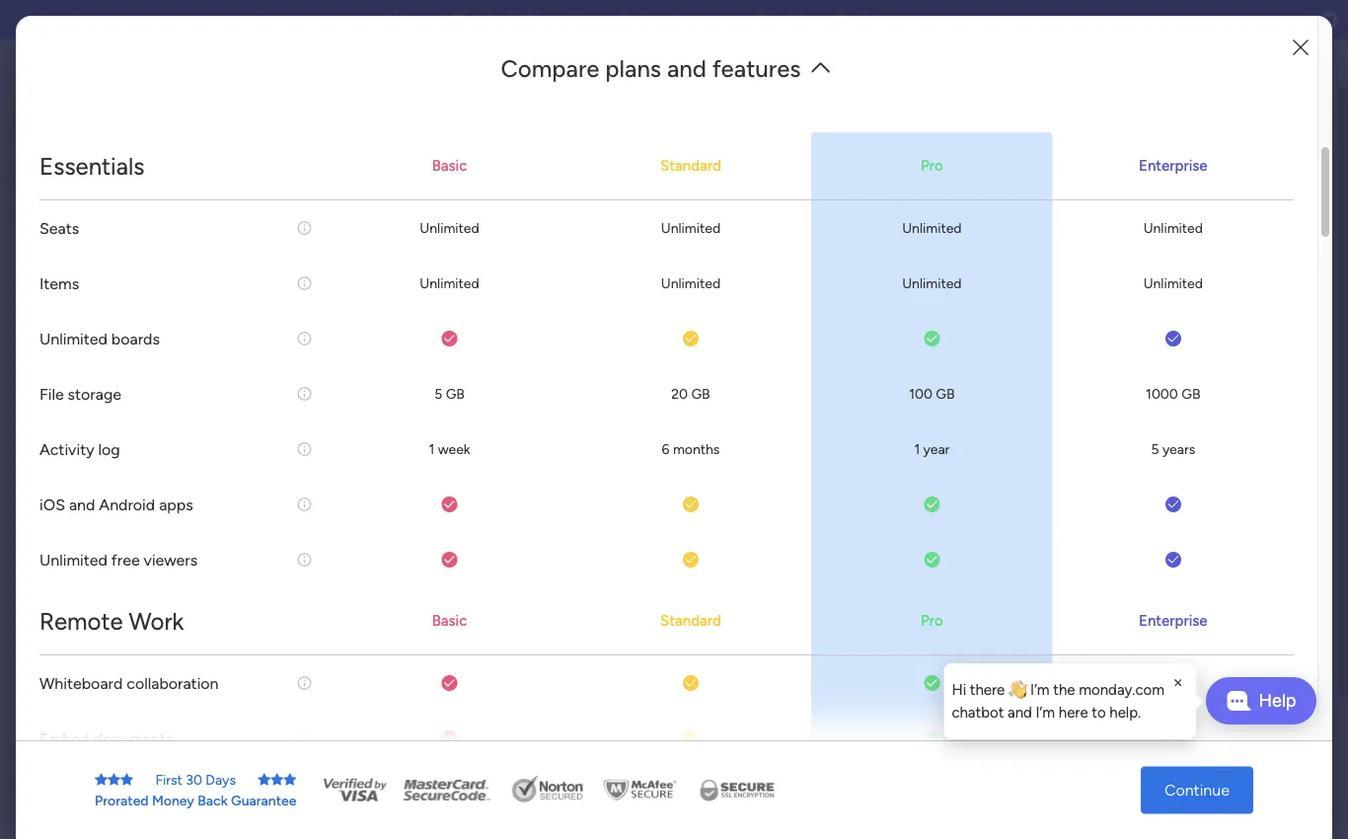 Task type: describe. For each thing, give the bounding box(es) containing it.
14th
[[788, 11, 818, 29]]

my
[[663, 317, 684, 336]]

invite button
[[878, 669, 928, 701]]

1000 gb
[[1146, 386, 1201, 402]]

update
[[333, 510, 393, 532]]

in
[[1184, 620, 1197, 639]]

3 star image from the left
[[120, 773, 133, 787]]

to
[[1092, 704, 1106, 721]]

viewers
[[144, 551, 198, 569]]

my for my workspaces
[[333, 782, 358, 803]]

add to favorites image
[[921, 400, 941, 420]]

20 gb
[[672, 386, 711, 402]]

there
[[970, 681, 1005, 699]]

basic for remote work
[[432, 612, 467, 630]]

learn & get inspired
[[1023, 751, 1165, 770]]

5 gb
[[435, 386, 465, 402]]

explore
[[1107, 688, 1160, 706]]

check circle image inside "setup account" link
[[1053, 225, 1065, 240]]

close my workspaces image
[[305, 781, 329, 804]]

gb for 20 gb
[[692, 386, 711, 402]]

1 star image from the left
[[258, 773, 271, 787]]

join
[[383, 11, 412, 29]]

ios and android apps
[[39, 495, 193, 514]]

getting started
[[1101, 808, 1199, 825]]

1000
[[1146, 386, 1179, 402]]

plan inside quick search results list box
[[765, 401, 796, 420]]

your inside your pro trial has ended, choose your plan
[[498, 149, 563, 190]]

templates inside button
[[1164, 688, 1235, 706]]

1 work management > main workspace from the left
[[354, 433, 585, 450]]

marketing plan inside list box
[[46, 285, 138, 302]]

learn
[[1023, 751, 1062, 770]]

compare
[[501, 54, 600, 83]]

1 vertical spatial our
[[1115, 349, 1140, 367]]

now
[[895, 11, 923, 29]]

visited
[[410, 201, 465, 223]]

templates image image
[[1041, 466, 1301, 602]]

choose inside your pro trial has ended, choose your plan
[[543, 190, 657, 232]]

circle o image for enable
[[1053, 275, 1065, 290]]

0 horizontal spatial marketing
[[46, 285, 108, 302]]

and inside invite your teammates and start collaborating
[[618, 667, 644, 686]]

prorated
[[95, 792, 149, 809]]

30
[[186, 772, 202, 788]]

circle o image
[[1053, 250, 1065, 265]]

manage
[[603, 317, 659, 336]]

embed
[[39, 729, 89, 748]]

app
[[1191, 349, 1219, 367]]

collaboration
[[127, 674, 219, 693]]

0 horizontal spatial workspace
[[84, 196, 162, 215]]

your for boost your workflow in minutes with ready-made templates
[[1080, 620, 1111, 639]]

0 vertical spatial profile
[[1177, 191, 1228, 212]]

register
[[836, 11, 891, 29]]

notifications
[[1179, 273, 1266, 291]]

start
[[648, 667, 681, 686]]

register now →
[[836, 11, 942, 29]]

enable desktop notifications
[[1072, 273, 1266, 291]]

→
[[927, 11, 942, 29]]

close update feed (inbox) image
[[305, 509, 329, 533]]

notes
[[46, 318, 84, 335]]

enterprise for remote work
[[1140, 612, 1208, 630]]

complete profile link
[[1053, 322, 1319, 344]]

2 check circle image from the top
[[1053, 300, 1065, 315]]

workspace selection element
[[19, 194, 165, 220]]

dec
[[759, 11, 785, 29]]

help.
[[1110, 704, 1142, 721]]

get
[[1080, 751, 1104, 770]]

your inside your pro trial has ended, choose your plan
[[664, 190, 731, 232]]

5 years
[[1152, 441, 1196, 458]]

getting
[[1101, 808, 1150, 825]]

ios
[[39, 495, 65, 514]]

1 week
[[429, 441, 471, 458]]

prorated money back guarantee
[[95, 792, 297, 809]]

button padding image
[[1291, 38, 1311, 57]]

the
[[1054, 681, 1076, 699]]

2 star image from the left
[[271, 773, 284, 787]]

plan inside your pro trial has ended, choose your plan
[[739, 190, 806, 232]]

&
[[1066, 751, 1076, 770]]

here
[[1059, 704, 1089, 721]]

1 for 1 year
[[915, 441, 920, 458]]

at
[[435, 11, 449, 29]]

apps
[[159, 495, 193, 514]]

boost your workflow in minutes with ready-made templates
[[1035, 620, 1292, 663]]

1 vertical spatial i'm
[[1036, 704, 1056, 721]]

whiteboard collaboration
[[39, 674, 219, 693]]

register now → link
[[836, 11, 942, 29]]

your pro trial has ended, choose your plan
[[498, 149, 851, 232]]

1 star image from the left
[[95, 773, 108, 787]]

choose a plan button
[[609, 263, 740, 303]]

back
[[198, 792, 228, 809]]

enterprise for essentials
[[1140, 157, 1208, 175]]

(inbox)
[[438, 510, 497, 532]]

your for invite your teammates and start collaborating
[[498, 667, 530, 686]]

0 vertical spatial i'm
[[1031, 681, 1050, 699]]

100 gb
[[910, 386, 955, 402]]

2 management from the left
[[717, 433, 799, 450]]

file storage
[[39, 385, 121, 403]]

and inside hi there 👋,  i'm the monday.com chatbot and i'm here to help.
[[1008, 704, 1033, 721]]

complete for complete profile
[[1072, 324, 1138, 341]]

manage my account button
[[587, 307, 762, 346]]

choose a plan
[[624, 274, 724, 292]]

work inside button
[[66, 140, 96, 157]]

1 vertical spatial profile
[[1142, 324, 1184, 341]]

workspaces
[[362, 782, 460, 803]]

explore templates
[[1107, 688, 1235, 706]]

gb for 100 gb
[[936, 386, 955, 402]]

continue
[[1165, 781, 1230, 800]]

install
[[1072, 349, 1111, 367]]

and inside button
[[667, 54, 707, 83]]

dapulse x slim image
[[1290, 183, 1313, 206]]

ssl encrypted image
[[688, 776, 786, 805]]

my for my work
[[43, 140, 62, 157]]

items
[[39, 274, 79, 293]]

seats
[[39, 219, 79, 238]]

documents
[[93, 729, 173, 748]]

days
[[206, 772, 236, 788]]

desktop
[[1121, 273, 1176, 291]]

activity
[[39, 440, 94, 459]]

screens
[[704, 11, 755, 29]]

v2 user feedback image
[[1039, 113, 1054, 135]]

android
[[99, 495, 155, 514]]

elevate
[[452, 11, 502, 29]]

verified by visa image
[[320, 776, 389, 805]]

0 vertical spatial help button
[[1207, 677, 1317, 725]]

100
[[910, 386, 933, 402]]

invite your teammates and start collaborating
[[454, 667, 681, 703]]

hits
[[676, 11, 700, 29]]



Task type: vqa. For each thing, say whether or not it's contained in the screenshot.


Task type: locate. For each thing, give the bounding box(es) containing it.
your up a
[[664, 190, 731, 232]]

1 horizontal spatial 1
[[915, 441, 920, 458]]

workspace image
[[19, 195, 39, 217]]

1 enterprise from the top
[[1140, 157, 1208, 175]]

made
[[1081, 644, 1120, 663]]

choose inside button
[[624, 274, 679, 292]]

remote
[[39, 607, 123, 635]]

setup account link
[[1053, 221, 1319, 243]]

0 horizontal spatial help
[[1198, 789, 1233, 809]]

no thanks
[[783, 677, 846, 694]]

profile
[[1177, 191, 1228, 212], [1142, 324, 1184, 341]]

1 gb from the left
[[446, 386, 465, 402]]

boards
[[111, 329, 160, 348]]

5 for 5 years
[[1152, 441, 1160, 458]]

close recently visited image
[[305, 200, 329, 224]]

1 left week
[[429, 441, 435, 458]]

0 vertical spatial check circle image
[[1053, 225, 1065, 240]]

marketing up months
[[688, 401, 761, 420]]

free
[[111, 551, 140, 569]]

management inside work management > main workspace link
[[388, 433, 469, 450]]

1 vertical spatial choose
[[624, 274, 679, 292]]

1 management from the left
[[388, 433, 469, 450]]

1 vertical spatial templates
[[1164, 688, 1235, 706]]

2 horizontal spatial work
[[684, 433, 714, 450]]

1 horizontal spatial workspace
[[518, 433, 585, 450]]

2 horizontal spatial main
[[814, 433, 844, 450]]

ready-
[[1035, 644, 1081, 663]]

complete up install
[[1072, 324, 1138, 341]]

0 vertical spatial help
[[1259, 690, 1297, 711]]

1 horizontal spatial marketing
[[688, 401, 761, 420]]

remote work
[[39, 607, 184, 635]]

year
[[924, 441, 950, 458]]

0 horizontal spatial management
[[388, 433, 469, 450]]

0 vertical spatial marketing
[[46, 285, 108, 302]]

and down the hits
[[667, 54, 707, 83]]

1 horizontal spatial my
[[333, 782, 358, 803]]

0 horizontal spatial my
[[43, 140, 62, 157]]

1 vertical spatial help
[[1198, 789, 1233, 809]]

my work
[[43, 140, 96, 157]]

work
[[129, 607, 184, 635]]

0 vertical spatial complete
[[1053, 191, 1132, 212]]

feed
[[397, 510, 434, 532]]

workflow
[[1115, 620, 1180, 639]]

1 horizontal spatial your
[[1136, 191, 1172, 212]]

0 vertical spatial choose
[[543, 190, 657, 232]]

mcafee secure image
[[601, 776, 680, 805]]

0 vertical spatial 5
[[435, 386, 443, 402]]

enterprise up explore templates button
[[1140, 612, 1208, 630]]

gb right 20
[[692, 386, 711, 402]]

minutes
[[1201, 620, 1257, 639]]

chat bot icon image
[[1227, 691, 1252, 711]]

setup account
[[1072, 223, 1172, 241]]

circle o image down circle o image
[[1053, 275, 1065, 290]]

2 horizontal spatial workspace
[[847, 433, 914, 450]]

hi
[[952, 681, 967, 699]]

1 check circle image from the top
[[1053, 225, 1065, 240]]

workspace right week
[[518, 433, 585, 450]]

2 gb from the left
[[692, 386, 711, 402]]

0 horizontal spatial invite
[[454, 667, 494, 686]]

compare plans and features button
[[485, 48, 849, 88]]

private board image
[[21, 317, 39, 336]]

workspace
[[84, 196, 162, 215], [518, 433, 585, 450], [847, 433, 914, 450]]

account
[[688, 317, 746, 336]]

2 work management > main workspace from the left
[[684, 433, 914, 450]]

management right component 'icon'
[[717, 433, 799, 450]]

3 gb from the left
[[936, 386, 955, 402]]

0 vertical spatial your
[[664, 190, 731, 232]]

your inside invite your teammates and start collaborating
[[498, 667, 530, 686]]

enable desktop notifications link
[[1053, 271, 1319, 294]]

circle o image inside enable desktop notifications link
[[1053, 275, 1065, 290]]

list box
[[0, 273, 252, 610]]

pro for essentials
[[921, 157, 944, 175]]

invite inside invite your teammates and start collaborating
[[454, 667, 494, 686]]

check circle image up circle o image
[[1053, 225, 1065, 240]]

i'm right 👋,
[[1031, 681, 1050, 699]]

gb for 5 gb
[[446, 386, 465, 402]]

basic for essentials
[[432, 157, 467, 175]]

main
[[45, 196, 80, 215], [485, 433, 515, 450], [814, 433, 844, 450]]

home image
[[18, 105, 38, 124]]

gb
[[446, 386, 465, 402], [692, 386, 711, 402], [936, 386, 955, 402], [1182, 386, 1201, 402]]

us
[[416, 11, 431, 29]]

circle o image left install
[[1053, 351, 1065, 366]]

our down complete profile
[[1115, 349, 1140, 367]]

0 vertical spatial your
[[498, 149, 563, 190]]

my inside button
[[43, 140, 62, 157]]

standard for remote work
[[661, 612, 722, 630]]

list box containing marketing plan
[[0, 273, 252, 610]]

0 horizontal spatial work management > main workspace
[[354, 433, 585, 450]]

work up workspace selection element
[[66, 140, 96, 157]]

1 horizontal spatial >
[[802, 433, 811, 450]]

2 basic from the top
[[432, 612, 467, 630]]

templates down workflow
[[1124, 644, 1195, 663]]

1 vertical spatial 5
[[1152, 441, 1160, 458]]

main inside workspace selection element
[[45, 196, 80, 215]]

setup
[[1072, 223, 1112, 241]]

recently
[[333, 201, 405, 223]]

marketing plan
[[46, 285, 138, 302], [688, 401, 796, 420]]

0 vertical spatial circle o image
[[1053, 275, 1065, 290]]

essentials
[[39, 152, 145, 180]]

0 horizontal spatial main
[[45, 196, 80, 215]]

ended,
[[750, 149, 851, 190]]

0 vertical spatial enterprise
[[1140, 157, 1208, 175]]

workspace up the search in workspace field
[[84, 196, 162, 215]]

2 standard from the top
[[661, 612, 722, 630]]

and left start
[[618, 667, 644, 686]]

recently visited
[[333, 201, 465, 223]]

trial
[[625, 149, 680, 190]]

management
[[388, 433, 469, 450], [717, 433, 799, 450]]

your inside boost your workflow in minutes with ready-made templates
[[1080, 620, 1111, 639]]

0 horizontal spatial marketing plan
[[46, 285, 138, 302]]

your
[[664, 190, 731, 232], [1080, 620, 1111, 639], [498, 667, 530, 686]]

2 vertical spatial your
[[498, 667, 530, 686]]

0 horizontal spatial your
[[498, 149, 563, 190]]

1 year
[[915, 441, 950, 458]]

gb right 1000
[[1182, 386, 1201, 402]]

1 left year
[[915, 441, 920, 458]]

1 vertical spatial standard
[[661, 612, 722, 630]]

1 horizontal spatial marketing plan
[[688, 401, 796, 420]]

1 horizontal spatial work management > main workspace
[[684, 433, 914, 450]]

install our mobile app link
[[1053, 347, 1319, 369]]

2 star image from the left
[[108, 773, 120, 787]]

choose
[[543, 190, 657, 232], [624, 274, 679, 292]]

circle o image left complete profile
[[1053, 326, 1065, 340]]

>
[[473, 433, 481, 450], [802, 433, 811, 450]]

1 horizontal spatial invite
[[885, 677, 920, 694]]

2 circle o image from the top
[[1053, 326, 1065, 340]]

invite for invite your teammates and start collaborating
[[454, 667, 494, 686]]

marketing plan inside quick search results list box
[[688, 401, 796, 420]]

0 horizontal spatial your
[[498, 667, 530, 686]]

marketing
[[46, 285, 108, 302], [688, 401, 761, 420]]

work up update
[[354, 433, 385, 450]]

0 vertical spatial standard
[[661, 157, 722, 175]]

circle o image
[[1053, 275, 1065, 290], [1053, 326, 1065, 340], [1053, 351, 1065, 366]]

marketing plan up months
[[688, 401, 796, 420]]

0 horizontal spatial 1
[[429, 441, 435, 458]]

management down 5 gb
[[388, 433, 469, 450]]

gb right 100
[[936, 386, 955, 402]]

norton secured image
[[504, 776, 593, 805]]

1 > from the left
[[473, 433, 481, 450]]

work right component 'icon'
[[684, 433, 714, 450]]

circle o image for complete
[[1053, 326, 1065, 340]]

0 horizontal spatial our
[[524, 11, 549, 29]]

a
[[683, 274, 691, 292]]

2 enterprise from the top
[[1140, 612, 1208, 630]]

thanks
[[805, 677, 846, 694]]

features
[[713, 54, 801, 83]]

1 horizontal spatial main
[[485, 433, 515, 450]]

basic up visited
[[432, 157, 467, 175]]

templates inside boost your workflow in minutes with ready-made templates
[[1124, 644, 1195, 663]]

2 vertical spatial circle o image
[[1053, 351, 1065, 366]]

and down 👋,
[[1008, 704, 1033, 721]]

activity log
[[39, 440, 120, 459]]

mobile
[[1143, 349, 1188, 367]]

online
[[553, 11, 593, 29]]

1 vertical spatial complete
[[1072, 324, 1138, 341]]

1 basic from the top
[[432, 157, 467, 175]]

and
[[667, 54, 707, 83], [69, 495, 95, 514], [618, 667, 644, 686], [1008, 704, 1033, 721]]

my workspaces
[[333, 782, 460, 803]]

templates right explore
[[1164, 688, 1235, 706]]

1 vertical spatial marketing plan
[[688, 401, 796, 420]]

basic up collaborating
[[432, 612, 467, 630]]

gb up week
[[446, 386, 465, 402]]

1 vertical spatial your
[[1136, 191, 1172, 212]]

1 standard from the top
[[661, 157, 722, 175]]

5 left years
[[1152, 441, 1160, 458]]

1 horizontal spatial 5
[[1152, 441, 1160, 458]]

enterprise up complete your profile
[[1140, 157, 1208, 175]]

star image
[[95, 773, 108, 787], [108, 773, 120, 787], [120, 773, 133, 787]]

2 > from the left
[[802, 433, 811, 450]]

log
[[98, 440, 120, 459]]

1 1 from the left
[[429, 441, 435, 458]]

account
[[1116, 223, 1172, 241]]

0 horizontal spatial >
[[473, 433, 481, 450]]

your
[[498, 149, 563, 190], [1136, 191, 1172, 212]]

marketing up notes at the top of the page
[[46, 285, 108, 302]]

component image
[[659, 431, 677, 449]]

Search in workspace field
[[41, 237, 165, 260]]

m
[[23, 197, 34, 214]]

1 horizontal spatial help
[[1259, 690, 1297, 711]]

5 for 5 gb
[[435, 386, 443, 402]]

pro for remote work
[[921, 612, 944, 630]]

has
[[688, 149, 742, 190]]

check circle image down circle o image
[[1053, 300, 1065, 315]]

5 up '1 week'
[[435, 386, 443, 402]]

1 for 1 week
[[429, 441, 435, 458]]

our
[[524, 11, 549, 29], [1115, 349, 1140, 367]]

0 vertical spatial my
[[43, 140, 62, 157]]

20
[[672, 386, 688, 402]]

circle o image inside complete profile link
[[1053, 326, 1065, 340]]

enable
[[1072, 273, 1117, 291]]

storage
[[68, 385, 121, 403]]

monday.com
[[1079, 681, 1165, 699]]

gb for 1000 gb
[[1182, 386, 1201, 402]]

kendall parks image
[[1293, 47, 1325, 79]]

0 vertical spatial marketing plan
[[46, 285, 138, 302]]

pro
[[571, 149, 617, 190], [921, 157, 944, 175], [921, 612, 944, 630]]

0 horizontal spatial 5
[[435, 386, 443, 402]]

basic
[[432, 157, 467, 175], [432, 612, 467, 630]]

manage my account
[[603, 317, 746, 336]]

4 gb from the left
[[1182, 386, 1201, 402]]

1 vertical spatial marketing
[[688, 401, 761, 420]]

standard for essentials
[[661, 157, 722, 175]]

help
[[1259, 690, 1297, 711], [1198, 789, 1233, 809]]

marketing plan up notes at the top of the page
[[46, 285, 138, 302]]

chatbot
[[952, 704, 1004, 721]]

1 vertical spatial help button
[[1181, 783, 1250, 816]]

our right ✨
[[524, 11, 549, 29]]

select product image
[[18, 53, 38, 73]]

templates
[[1124, 644, 1195, 663], [1164, 688, 1235, 706]]

heading
[[498, 149, 851, 232]]

i'm left the here
[[1036, 704, 1056, 721]]

0 vertical spatial basic
[[432, 157, 467, 175]]

1 vertical spatial enterprise
[[1140, 612, 1208, 630]]

pro inside your pro trial has ended, choose your plan
[[571, 149, 617, 190]]

1 vertical spatial my
[[333, 782, 358, 803]]

1 vertical spatial check circle image
[[1053, 300, 1065, 315]]

install our mobile app
[[1072, 349, 1219, 367]]

1 horizontal spatial our
[[1115, 349, 1140, 367]]

2 horizontal spatial your
[[1080, 620, 1111, 639]]

1 horizontal spatial management
[[717, 433, 799, 450]]

0 vertical spatial our
[[524, 11, 549, 29]]

1 horizontal spatial work
[[354, 433, 385, 450]]

quick search results list box
[[305, 224, 976, 486]]

enterprise
[[1140, 157, 1208, 175], [1140, 612, 1208, 630]]

dialog
[[944, 664, 1197, 740]]

and right ios
[[69, 495, 95, 514]]

0 vertical spatial templates
[[1124, 644, 1195, 663]]

3 circle o image from the top
[[1053, 351, 1065, 366]]

circle o image inside install our mobile app link
[[1053, 351, 1065, 366]]

unlimited free viewers
[[39, 551, 198, 569]]

marketing inside quick search results list box
[[688, 401, 761, 420]]

invite inside invite button
[[885, 677, 920, 694]]

0 horizontal spatial work
[[66, 140, 96, 157]]

plan inside button
[[695, 274, 724, 292]]

option
[[0, 275, 252, 279]]

1 circle o image from the top
[[1053, 275, 1065, 290]]

main inside work management > main workspace link
[[485, 433, 515, 450]]

star image
[[258, 773, 271, 787], [271, 773, 284, 787], [284, 773, 297, 787]]

unlimited
[[420, 220, 480, 237], [661, 220, 721, 237], [903, 220, 962, 237], [1144, 220, 1204, 237], [420, 275, 480, 292], [661, 275, 721, 292], [903, 275, 962, 292], [1144, 275, 1204, 292], [39, 329, 108, 348], [39, 551, 108, 569]]

complete up 'setup'
[[1053, 191, 1132, 212]]

my
[[43, 140, 62, 157], [333, 782, 358, 803]]

standard
[[661, 157, 722, 175], [661, 612, 722, 630]]

1 horizontal spatial your
[[664, 190, 731, 232]]

invite for invite
[[885, 677, 920, 694]]

heading containing your pro trial has ended,
[[498, 149, 851, 232]]

check circle image
[[1053, 225, 1065, 240], [1053, 300, 1065, 315]]

1 vertical spatial circle o image
[[1053, 326, 1065, 340]]

embed documents
[[39, 729, 173, 748]]

2 1 from the left
[[915, 441, 920, 458]]

hi there 👋,  i'm the monday.com chatbot and i'm here to help.
[[952, 681, 1165, 721]]

complete for complete your profile
[[1053, 191, 1132, 212]]

your left teammates
[[498, 667, 530, 686]]

workspace left 1 year on the right
[[847, 433, 914, 450]]

inspired
[[1108, 751, 1165, 770]]

mastercard secure code image
[[397, 776, 496, 805]]

circle o image for install
[[1053, 351, 1065, 366]]

dialog containing hi there 👋,  i'm the monday.com
[[944, 664, 1197, 740]]

your up 'made'
[[1080, 620, 1111, 639]]

1 vertical spatial your
[[1080, 620, 1111, 639]]

3 star image from the left
[[284, 773, 297, 787]]

1 vertical spatial basic
[[432, 612, 467, 630]]

profile up mobile
[[1142, 324, 1184, 341]]

profile up "setup account" link
[[1177, 191, 1228, 212]]



